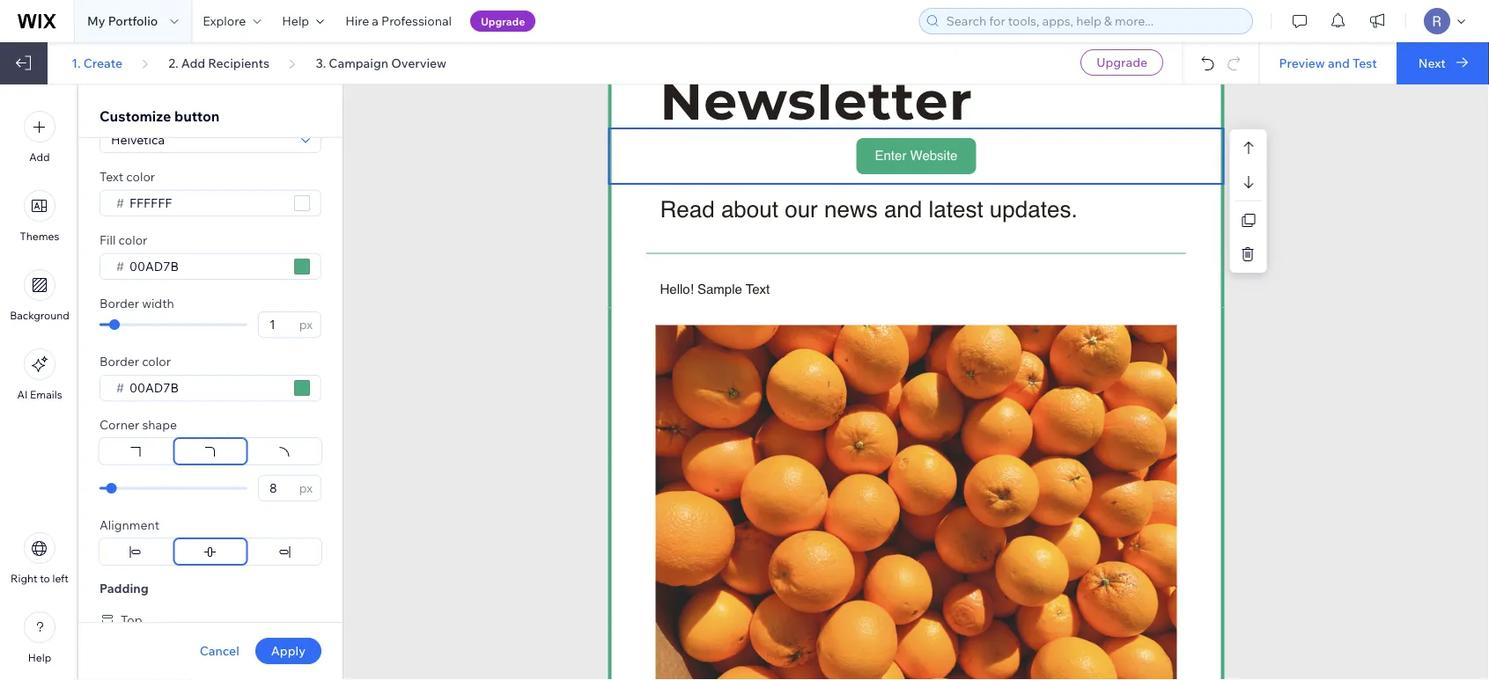 Task type: locate. For each thing, give the bounding box(es) containing it.
1 horizontal spatial add
[[181, 55, 205, 70]]

no fill field up "width"
[[124, 255, 289, 279]]

3 no fill field from the top
[[124, 376, 289, 401]]

1 horizontal spatial help
[[282, 13, 309, 29]]

website
[[910, 148, 958, 163]]

text up fill
[[100, 169, 123, 185]]

color down the 'customize'
[[126, 169, 155, 185]]

1 border from the top
[[100, 296, 139, 311]]

add button
[[24, 111, 55, 164]]

3 # from the top
[[116, 381, 124, 396]]

add
[[181, 55, 205, 70], [29, 151, 50, 164]]

a
[[372, 13, 379, 29]]

padding
[[100, 581, 149, 597]]

1 vertical spatial help
[[28, 652, 51, 665]]

no fill field for border color
[[124, 376, 289, 401]]

width
[[142, 296, 174, 311]]

None field
[[106, 128, 296, 152]]

2 vertical spatial color
[[142, 354, 171, 370]]

upgrade button right professional
[[470, 11, 536, 32]]

2 vertical spatial #
[[116, 381, 124, 396]]

and
[[1328, 55, 1350, 70], [884, 196, 923, 222]]

None text field
[[264, 313, 294, 337], [264, 477, 294, 501], [264, 313, 294, 337], [264, 477, 294, 501]]

# for fill
[[116, 259, 124, 274]]

text right sample
[[746, 281, 770, 297]]

read about our news and latest updates.
[[660, 196, 1078, 222]]

add right 2. at the top left
[[181, 55, 205, 70]]

2. add recipients link
[[169, 55, 270, 71]]

0 vertical spatial no fill field
[[124, 191, 289, 216]]

1 vertical spatial color
[[119, 233, 147, 248]]

1 vertical spatial and
[[884, 196, 923, 222]]

to
[[40, 573, 50, 586]]

and left test
[[1328, 55, 1350, 70]]

and right the news
[[884, 196, 923, 222]]

customize
[[100, 107, 171, 125]]

border left "width"
[[100, 296, 139, 311]]

hello!
[[660, 281, 694, 297]]

# down border color
[[116, 381, 124, 396]]

hire a professional
[[345, 13, 452, 29]]

1 vertical spatial help button
[[24, 612, 55, 665]]

1 vertical spatial px
[[299, 481, 313, 496]]

0 horizontal spatial add
[[29, 151, 50, 164]]

2 no fill field from the top
[[124, 255, 289, 279]]

add inside button
[[29, 151, 50, 164]]

color down "width"
[[142, 354, 171, 370]]

upgrade right professional
[[481, 15, 525, 28]]

0 horizontal spatial and
[[884, 196, 923, 222]]

add up themes button
[[29, 151, 50, 164]]

1 horizontal spatial upgrade
[[1097, 55, 1148, 70]]

0 horizontal spatial text
[[100, 169, 123, 185]]

updates.
[[990, 196, 1078, 222]]

our
[[785, 196, 818, 222]]

# down fill color
[[116, 259, 124, 274]]

alignment
[[100, 518, 159, 533]]

button
[[174, 107, 220, 125]]

cancel
[[200, 644, 239, 659]]

no fill field up rounded
[[124, 376, 289, 401]]

2 # from the top
[[116, 259, 124, 274]]

color for text color
[[126, 169, 155, 185]]

0 vertical spatial and
[[1328, 55, 1350, 70]]

1 vertical spatial #
[[116, 259, 124, 274]]

themes button
[[20, 190, 59, 243]]

color for fill color
[[119, 233, 147, 248]]

border for border width
[[100, 296, 139, 311]]

1 vertical spatial add
[[29, 151, 50, 164]]

2. add recipients
[[169, 55, 270, 70]]

text
[[100, 169, 123, 185], [746, 281, 770, 297]]

upgrade button down "search for tools, apps, help & more..." field
[[1081, 49, 1164, 76]]

upgrade
[[481, 15, 525, 28], [1097, 55, 1148, 70]]

preview and test
[[1280, 55, 1378, 70]]

0 horizontal spatial help
[[28, 652, 51, 665]]

0 horizontal spatial help button
[[24, 612, 55, 665]]

help button up 3. on the left
[[272, 0, 335, 42]]

preview
[[1280, 55, 1326, 70]]

no fill field down text color
[[124, 191, 289, 216]]

apply button
[[255, 639, 322, 665]]

0 vertical spatial px
[[299, 317, 313, 333]]

2 px from the top
[[299, 481, 313, 496]]

1 vertical spatial text
[[746, 281, 770, 297]]

upgrade down "search for tools, apps, help & more..." field
[[1097, 55, 1148, 70]]

0 vertical spatial border
[[100, 296, 139, 311]]

help
[[282, 13, 309, 29], [28, 652, 51, 665]]

1 vertical spatial no fill field
[[124, 255, 289, 279]]

# for text
[[116, 196, 124, 211]]

customize button
[[100, 107, 220, 125]]

px
[[299, 317, 313, 333], [299, 481, 313, 496]]

newsletter
[[660, 68, 973, 133]]

enter website link
[[858, 139, 976, 173]]

2 border from the top
[[100, 354, 139, 370]]

help button down the right to left
[[24, 612, 55, 665]]

enter website
[[875, 148, 958, 163]]

themes
[[20, 230, 59, 243]]

No fill field
[[124, 191, 289, 216], [124, 255, 289, 279], [124, 376, 289, 401]]

0 horizontal spatial upgrade button
[[470, 11, 536, 32]]

upgrade button
[[470, 11, 536, 32], [1081, 49, 1164, 76]]

about
[[721, 196, 779, 222]]

0 vertical spatial color
[[126, 169, 155, 185]]

1 # from the top
[[116, 196, 124, 211]]

0 vertical spatial help button
[[272, 0, 335, 42]]

color right fill
[[119, 233, 147, 248]]

help left hire
[[282, 13, 309, 29]]

0 horizontal spatial upgrade
[[481, 15, 525, 28]]

1.
[[71, 55, 81, 70]]

#
[[116, 196, 124, 211], [116, 259, 124, 274], [116, 381, 124, 396]]

left
[[52, 573, 69, 586]]

Search for tools, apps, help & more... field
[[941, 9, 1247, 33]]

1 vertical spatial upgrade
[[1097, 55, 1148, 70]]

enter
[[875, 148, 907, 163]]

help down the right to left
[[28, 652, 51, 665]]

# down text color
[[116, 196, 124, 211]]

border
[[100, 296, 139, 311], [100, 354, 139, 370]]

1 no fill field from the top
[[124, 191, 289, 216]]

news
[[825, 196, 878, 222]]

text color
[[100, 169, 155, 185]]

rounded
[[190, 420, 231, 432]]

3. campaign overview
[[316, 55, 447, 70]]

1 vertical spatial border
[[100, 354, 139, 370]]

# for border
[[116, 381, 124, 396]]

border down border width
[[100, 354, 139, 370]]

color
[[126, 169, 155, 185], [119, 233, 147, 248], [142, 354, 171, 370]]

0 vertical spatial text
[[100, 169, 123, 185]]

1 horizontal spatial upgrade button
[[1081, 49, 1164, 76]]

emails
[[30, 388, 62, 402]]

help button
[[272, 0, 335, 42], [24, 612, 55, 665]]

0 vertical spatial #
[[116, 196, 124, 211]]

2 vertical spatial no fill field
[[124, 376, 289, 401]]



Task type: describe. For each thing, give the bounding box(es) containing it.
no fill field for text color
[[124, 191, 289, 216]]

overview
[[391, 55, 447, 70]]

background
[[10, 309, 69, 322]]

3. campaign overview link
[[316, 55, 447, 71]]

portfolio
[[108, 13, 158, 29]]

next button
[[1397, 42, 1490, 85]]

latest
[[929, 196, 984, 222]]

read
[[660, 196, 715, 222]]

1. create link
[[71, 55, 122, 71]]

border color
[[100, 354, 171, 370]]

1 vertical spatial upgrade button
[[1081, 49, 1164, 76]]

corner shape
[[100, 418, 177, 433]]

corner
[[100, 418, 139, 433]]

1 horizontal spatial and
[[1328, 55, 1350, 70]]

no fill field for fill color
[[124, 255, 289, 279]]

3.
[[316, 55, 326, 70]]

0 vertical spatial upgrade button
[[470, 11, 536, 32]]

border width
[[100, 296, 174, 311]]

create
[[83, 55, 122, 70]]

1. create
[[71, 55, 122, 70]]

next
[[1419, 55, 1446, 70]]

1 px from the top
[[299, 317, 313, 333]]

ai emails button
[[17, 349, 62, 402]]

test
[[1353, 55, 1378, 70]]

color for border color
[[142, 354, 171, 370]]

background button
[[10, 270, 69, 322]]

2.
[[169, 55, 178, 70]]

right to left
[[11, 573, 69, 586]]

right
[[11, 573, 37, 586]]

fill color
[[100, 233, 147, 248]]

1 horizontal spatial help button
[[272, 0, 335, 42]]

recipients
[[208, 55, 270, 70]]

apply
[[271, 644, 306, 659]]

cancel button
[[200, 644, 239, 660]]

0 vertical spatial help
[[282, 13, 309, 29]]

hello! sample text
[[660, 281, 770, 297]]

hire
[[345, 13, 369, 29]]

my
[[87, 13, 105, 29]]

ai
[[17, 388, 28, 402]]

campaign
[[329, 55, 389, 70]]

my portfolio
[[87, 13, 158, 29]]

explore
[[203, 13, 246, 29]]

0 vertical spatial add
[[181, 55, 205, 70]]

professional
[[382, 13, 452, 29]]

sample
[[698, 281, 743, 297]]

border for border color
[[100, 354, 139, 370]]

top
[[121, 613, 142, 629]]

1 horizontal spatial text
[[746, 281, 770, 297]]

0 vertical spatial upgrade
[[481, 15, 525, 28]]

right to left button
[[11, 533, 69, 586]]

fill
[[100, 233, 116, 248]]

hire a professional link
[[335, 0, 462, 42]]

ai emails
[[17, 388, 62, 402]]

shape
[[142, 418, 177, 433]]



Task type: vqa. For each thing, say whether or not it's contained in the screenshot.
Sidebar element
no



